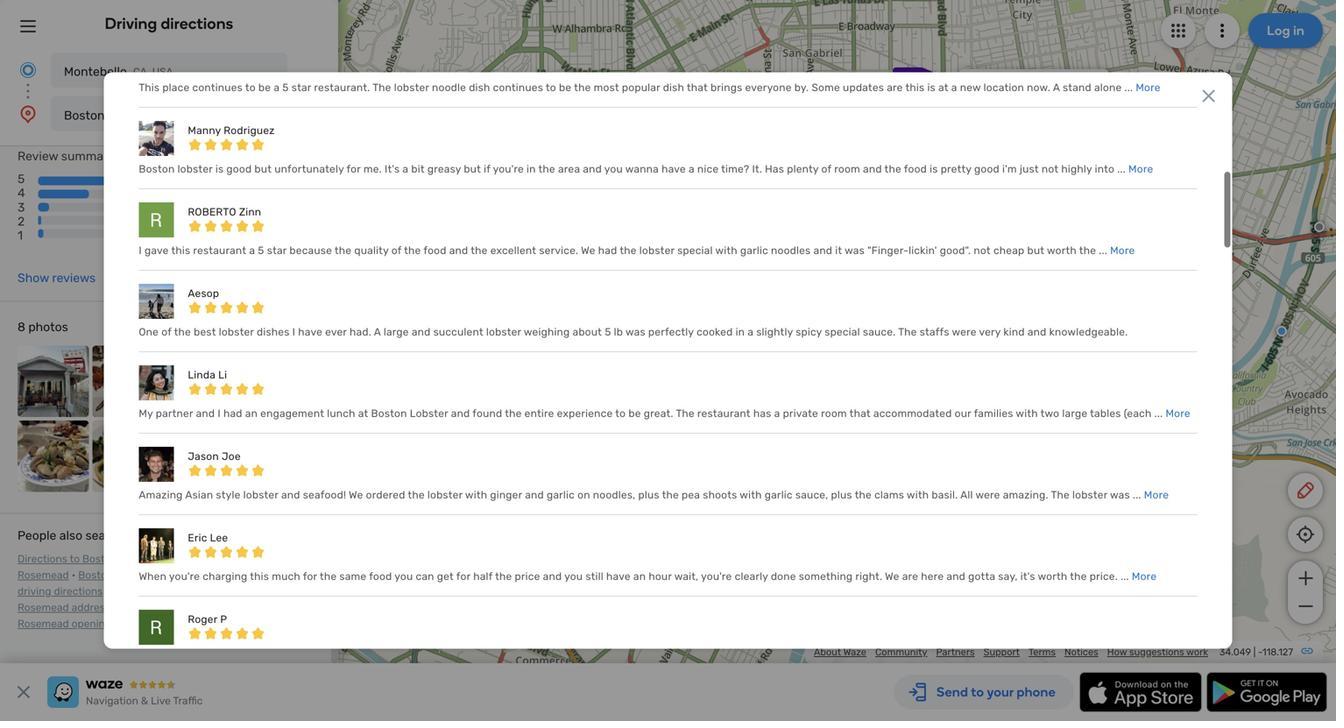 Task type: describe. For each thing, give the bounding box(es) containing it.
a left bit
[[403, 163, 409, 175]]

boston for boston lobster seafood restaurant
[[64, 108, 105, 123]]

how
[[1108, 646, 1127, 658]]

boston inside directions to boston lobster seafood restaurant, rosemead
[[82, 553, 117, 565]]

lobster down manny
[[178, 163, 213, 175]]

more right (each
[[1166, 408, 1191, 420]]

roger p
[[188, 614, 227, 626]]

because
[[290, 245, 332, 257]]

and right here
[[947, 571, 966, 583]]

|
[[1254, 646, 1256, 658]]

1 vertical spatial restaurant
[[698, 408, 751, 420]]

2 vertical spatial have
[[607, 571, 631, 583]]

about
[[814, 646, 841, 658]]

1 horizontal spatial directions
[[161, 14, 234, 33]]

2 vertical spatial of
[[161, 326, 172, 338]]

entire
[[525, 408, 554, 420]]

0 vertical spatial were
[[952, 326, 977, 338]]

with left basil.
[[907, 489, 929, 501]]

boston lobster seafood restaurant
[[64, 108, 268, 123]]

succulent
[[433, 326, 484, 338]]

0 horizontal spatial you're
[[169, 571, 200, 583]]

one of the best lobster dishes i have ever had. a large and succulent lobster weighing about 5 lb was perfectly cooked in a slightly spicy special sauce. the staffs were very kind and knowledgeable.
[[139, 326, 1128, 338]]

link image
[[1301, 644, 1315, 658]]

to right experience
[[615, 408, 626, 420]]

1 horizontal spatial a
[[1053, 82, 1060, 94]]

can
[[416, 571, 434, 583]]

and left seafood!
[[281, 489, 300, 501]]

private
[[783, 408, 819, 420]]

1 horizontal spatial at
[[939, 82, 949, 94]]

asian
[[185, 489, 213, 501]]

with left two
[[1016, 408, 1038, 420]]

a left new
[[952, 82, 958, 94]]

cheap
[[994, 245, 1025, 257]]

clearly
[[735, 571, 768, 583]]

garlic left noodles
[[740, 245, 769, 257]]

2
[[18, 214, 25, 229]]

1 vertical spatial had
[[223, 408, 242, 420]]

seafood for boston lobster seafood restaurant, rosemead driving directions
[[156, 569, 196, 582]]

amazing asian style lobster and seafood! we ordered the lobster with ginger and garlic on noodles, plus the pea shoots with garlic sauce, plus the clams with basil. all were amazing. the lobster was ... more
[[139, 489, 1169, 501]]

updates
[[843, 82, 884, 94]]

had.
[[350, 326, 372, 338]]

two
[[1041, 408, 1060, 420]]

image 8 of boston lobster seafood restaurant, rosemead image
[[242, 421, 314, 492]]

the left pretty
[[885, 163, 902, 175]]

garlic left sauce,
[[765, 489, 793, 501]]

has
[[754, 408, 772, 420]]

for right much
[[303, 571, 317, 583]]

charging
[[203, 571, 248, 583]]

2 continues from the left
[[493, 82, 543, 94]]

boston right lunch
[[371, 408, 407, 420]]

about waze link
[[814, 646, 867, 658]]

usa
[[152, 66, 173, 78]]

0 vertical spatial was
[[845, 245, 865, 257]]

a right has
[[774, 408, 780, 420]]

current location image
[[18, 60, 39, 81]]

lobster for boston lobster seafood restaurant, rosemead address
[[150, 586, 187, 598]]

1 horizontal spatial an
[[634, 571, 646, 583]]

to left most
[[546, 82, 556, 94]]

half
[[473, 571, 493, 583]]

image 7 of boston lobster seafood restaurant, rosemead image
[[167, 421, 239, 492]]

5 left the restaurant.
[[282, 82, 289, 94]]

when
[[139, 571, 167, 583]]

restaurant, for boston lobster seafood restaurant, rosemead driving directions
[[199, 569, 256, 582]]

i'm
[[1003, 163, 1017, 175]]

seafood for boston lobster seafood restaurant, rosemead address
[[189, 586, 230, 598]]

seafood inside directions to boston lobster seafood restaurant, rosemead
[[160, 553, 200, 565]]

still
[[586, 571, 604, 583]]

knowledgeable.
[[1050, 326, 1128, 338]]

to up restaurant
[[245, 82, 256, 94]]

partners link
[[936, 646, 975, 658]]

lobster left weighing
[[486, 326, 521, 338]]

2 vertical spatial i
[[218, 408, 221, 420]]

lickin'
[[909, 245, 937, 257]]

and right area
[[583, 163, 602, 175]]

8 photos
[[18, 320, 68, 334]]

the right ordered
[[408, 489, 425, 501]]

greasy
[[428, 163, 461, 175]]

the right found
[[505, 408, 522, 420]]

for right search
[[127, 529, 143, 543]]

about waze community partners support terms notices how suggestions work
[[814, 646, 1209, 658]]

with left noodles
[[716, 245, 738, 257]]

done
[[771, 571, 796, 583]]

tables
[[1090, 408, 1121, 420]]

boston for boston lobster seafood restaurant, rosemead address
[[112, 586, 147, 598]]

... down into
[[1099, 245, 1108, 257]]

1 horizontal spatial special
[[825, 326, 860, 338]]

show
[[18, 271, 49, 285]]

and left found
[[451, 408, 470, 420]]

2 dish from the left
[[663, 82, 684, 94]]

is left pretty
[[930, 163, 938, 175]]

0 horizontal spatial a
[[374, 326, 381, 338]]

2 horizontal spatial you
[[605, 163, 623, 175]]

roberto zinn
[[188, 206, 261, 218]]

image 4 of boston lobster seafood restaurant, rosemead image
[[242, 346, 314, 417]]

review summary
[[18, 149, 115, 163]]

5 left the lb
[[605, 326, 611, 338]]

noodles,
[[593, 489, 636, 501]]

pencil image
[[1295, 480, 1316, 501]]

1 horizontal spatial had
[[598, 245, 617, 257]]

the left most
[[574, 82, 591, 94]]

weighing
[[524, 326, 570, 338]]

8
[[18, 320, 25, 334]]

lobster right amazing.
[[1073, 489, 1108, 501]]

slightly
[[757, 326, 793, 338]]

linda
[[188, 369, 216, 381]]

1 vertical spatial room
[[821, 408, 847, 420]]

staffs
[[920, 326, 950, 338]]

a down zinn
[[249, 245, 255, 257]]

1 horizontal spatial be
[[559, 82, 572, 94]]

4
[[18, 186, 25, 200]]

and right kind
[[1028, 326, 1047, 338]]

and right the plenty
[[863, 163, 882, 175]]

1 vertical spatial were
[[976, 489, 1001, 501]]

1 vertical spatial are
[[902, 571, 919, 583]]

the right quality on the left
[[404, 245, 421, 257]]

lobster for boston lobster seafood restaurant, rosemead opening hours
[[157, 602, 194, 614]]

0 vertical spatial i
[[139, 245, 142, 257]]

ca,
[[133, 66, 150, 78]]

just
[[1020, 163, 1039, 175]]

rodriguez
[[224, 125, 275, 137]]

34.049
[[1220, 646, 1252, 658]]

something
[[799, 571, 853, 583]]

community
[[875, 646, 928, 658]]

quality
[[354, 245, 389, 257]]

1 horizontal spatial food
[[424, 245, 447, 257]]

and right partner
[[196, 408, 215, 420]]

bit
[[411, 163, 425, 175]]

joe
[[222, 451, 241, 463]]

the left quality on the left
[[335, 245, 352, 257]]

engagement
[[260, 408, 324, 420]]

lobster inside directions to boston lobster seafood restaurant, rosemead
[[120, 553, 157, 565]]

terms
[[1029, 646, 1056, 658]]

1 vertical spatial at
[[358, 408, 368, 420]]

lobster right ordered
[[428, 489, 463, 501]]

rosemead for boston lobster seafood restaurant, rosemead driving directions
[[258, 569, 310, 582]]

to inside directions to boston lobster seafood restaurant, rosemead
[[70, 553, 80, 565]]

0 horizontal spatial we
[[349, 489, 363, 501]]

0 vertical spatial worth
[[1047, 245, 1077, 257]]

1 horizontal spatial but
[[464, 163, 481, 175]]

2 horizontal spatial but
[[1028, 245, 1045, 257]]

and right price
[[543, 571, 562, 583]]

3
[[18, 200, 25, 215]]

and right ginger
[[525, 489, 544, 501]]

0 horizontal spatial you
[[395, 571, 413, 583]]

spicy
[[796, 326, 822, 338]]

lobster right style
[[243, 489, 279, 501]]

wanna
[[626, 163, 659, 175]]

noodles
[[771, 245, 811, 257]]

area
[[558, 163, 580, 175]]

the left area
[[539, 163, 555, 175]]

and left succulent
[[412, 326, 431, 338]]

-
[[1258, 646, 1263, 658]]

sauce,
[[796, 489, 829, 501]]

this place continues to be a 5 star restaurant. the lobster noodle dish continues to be the most popular dish that brings everyone by.  some updates are this is at a new location now. a stand alone ... more
[[139, 82, 1161, 94]]

experience
[[557, 408, 613, 420]]

boston lobster seafood restaurant, rosemead address link
[[18, 586, 289, 614]]

for right get
[[456, 571, 471, 583]]

restaurant, for boston lobster seafood restaurant, rosemead opening hours
[[240, 602, 297, 614]]

a left nice
[[689, 163, 695, 175]]

same
[[340, 571, 367, 583]]

the left the best
[[174, 326, 191, 338]]

into
[[1095, 163, 1115, 175]]

all
[[961, 489, 973, 501]]

price.
[[1090, 571, 1118, 583]]

the left the same
[[320, 571, 337, 583]]

the right the restaurant.
[[373, 82, 391, 94]]

1 vertical spatial worth
[[1038, 571, 1068, 583]]

the right great.
[[676, 408, 695, 420]]

the left price.
[[1070, 571, 1087, 583]]

more right price.
[[1132, 571, 1157, 583]]

1 vertical spatial large
[[1063, 408, 1088, 420]]

5 down zinn
[[258, 245, 264, 257]]

1 plus from the left
[[638, 489, 660, 501]]

restaurant, inside directions to boston lobster seafood restaurant, rosemead
[[203, 553, 260, 565]]

li
[[218, 369, 227, 381]]

rosemead inside directions to boston lobster seafood restaurant, rosemead
[[18, 569, 69, 582]]

hour
[[649, 571, 672, 583]]

garlic left on
[[547, 489, 575, 501]]

2 good from the left
[[975, 163, 1000, 175]]

... right price.
[[1121, 571, 1129, 583]]

0 horizontal spatial that
[[687, 82, 708, 94]]

and left the "excellent" at the top left of page
[[449, 245, 468, 257]]

me.
[[364, 163, 382, 175]]

0 vertical spatial special
[[678, 245, 713, 257]]

shoots
[[703, 489, 737, 501]]

it
[[835, 245, 842, 257]]

... right (each
[[1155, 408, 1163, 420]]

&
[[141, 695, 148, 707]]

a up rodriguez
[[274, 82, 280, 94]]

the right amazing.
[[1051, 489, 1070, 501]]

plenty
[[787, 163, 819, 175]]

2 horizontal spatial be
[[629, 408, 641, 420]]

x image
[[13, 682, 34, 703]]

more right into
[[1129, 163, 1154, 175]]

and left it
[[814, 245, 833, 257]]

more down (each
[[1144, 489, 1169, 501]]

now.
[[1027, 82, 1051, 94]]

the left the "excellent" at the top left of page
[[471, 245, 488, 257]]

alone
[[1095, 82, 1122, 94]]



Task type: locate. For each thing, give the bounding box(es) containing it.
room right the plenty
[[835, 163, 861, 175]]

2 horizontal spatial of
[[822, 163, 832, 175]]

restaurant left has
[[698, 408, 751, 420]]

2 horizontal spatial you're
[[701, 571, 732, 583]]

rosemead for boston lobster seafood restaurant, rosemead opening hours
[[18, 618, 69, 630]]

restaurant.
[[314, 82, 370, 94]]

0 vertical spatial large
[[384, 326, 409, 338]]

0 horizontal spatial an
[[245, 408, 258, 420]]

0 horizontal spatial have
[[298, 326, 323, 338]]

one
[[139, 326, 159, 338]]

restaurant, inside boston lobster seafood restaurant, rosemead address
[[232, 586, 289, 598]]

1 horizontal spatial that
[[850, 408, 871, 420]]

room right private
[[821, 408, 847, 420]]

seafood inside boston lobster seafood restaurant, rosemead address
[[189, 586, 230, 598]]

(each
[[1124, 408, 1152, 420]]

in
[[527, 163, 536, 175], [736, 326, 745, 338]]

it.
[[752, 163, 763, 175]]

boston lobster seafood restaurant, rosemead opening hours
[[18, 602, 297, 630]]

had right service.
[[598, 245, 617, 257]]

1 horizontal spatial we
[[581, 245, 596, 257]]

is left new
[[928, 82, 936, 94]]

lunch
[[327, 408, 355, 420]]

lobster left noodle
[[394, 82, 429, 94]]

1 good from the left
[[226, 163, 252, 175]]

traffic
[[173, 695, 203, 707]]

food right the same
[[369, 571, 392, 583]]

1 horizontal spatial not
[[1042, 163, 1059, 175]]

montebello
[[64, 64, 127, 79]]

of right the plenty
[[822, 163, 832, 175]]

2 horizontal spatial this
[[906, 82, 925, 94]]

0 horizontal spatial plus
[[638, 489, 660, 501]]

0 vertical spatial have
[[662, 163, 686, 175]]

you're right if
[[493, 163, 524, 175]]

at left new
[[939, 82, 949, 94]]

... right alone
[[1125, 82, 1133, 94]]

live
[[151, 695, 171, 707]]

0 vertical spatial food
[[904, 163, 927, 175]]

review
[[18, 149, 58, 163]]

rosemead inside boston lobster seafood restaurant, rosemead address
[[18, 602, 69, 614]]

for left me.
[[347, 163, 361, 175]]

the right service.
[[620, 245, 637, 257]]

... right into
[[1118, 163, 1126, 175]]

an left hour
[[634, 571, 646, 583]]

gave
[[145, 245, 169, 257]]

1 vertical spatial star
[[267, 245, 287, 257]]

image 1 of boston lobster seafood restaurant, rosemead image
[[18, 346, 89, 417]]

continues
[[192, 82, 243, 94], [493, 82, 543, 94]]

1 vertical spatial food
[[424, 245, 447, 257]]

boston lobster seafood restaurant button
[[51, 96, 287, 131]]

lobster right the best
[[219, 326, 254, 338]]

34.049 | -118.127
[[1220, 646, 1294, 658]]

1 vertical spatial in
[[736, 326, 745, 338]]

boston inside boston lobster seafood restaurant, rosemead opening hours
[[120, 602, 155, 614]]

with
[[716, 245, 738, 257], [1016, 408, 1038, 420], [465, 489, 487, 501], [740, 489, 762, 501], [907, 489, 929, 501]]

boston for boston lobster is good but unfortunately for me. it's a bit greasy but if you're in the area and you wanna have a nice time? it. has plenty of room and the food is pretty good i'm just not highly into ... more
[[139, 163, 175, 175]]

noodle
[[432, 82, 466, 94]]

more right alone
[[1136, 82, 1161, 94]]

to down also
[[70, 553, 80, 565]]

reviews
[[52, 271, 96, 285]]

my partner and i had an engagement lunch at boston lobster and found the entire experience to be great. the restaurant has a private room that accommodated our families with two large tables (each ... more
[[139, 408, 1191, 420]]

i left gave
[[139, 245, 142, 257]]

1 vertical spatial not
[[974, 245, 991, 257]]

1 horizontal spatial you
[[564, 571, 583, 583]]

manny
[[188, 125, 221, 137]]

1 horizontal spatial this
[[250, 571, 269, 583]]

2 horizontal spatial was
[[1110, 489, 1130, 501]]

this right updates
[[906, 82, 925, 94]]

of
[[822, 163, 832, 175], [391, 245, 402, 257], [161, 326, 172, 338]]

roger
[[188, 614, 218, 626]]

2 horizontal spatial food
[[904, 163, 927, 175]]

1 vertical spatial have
[[298, 326, 323, 338]]

0 horizontal spatial large
[[384, 326, 409, 338]]

were left very
[[952, 326, 977, 338]]

1 horizontal spatial dish
[[663, 82, 684, 94]]

you're
[[493, 163, 524, 175], [169, 571, 200, 583], [701, 571, 732, 583]]

the right half
[[495, 571, 512, 583]]

1 vertical spatial that
[[850, 408, 871, 420]]

notices link
[[1065, 646, 1099, 658]]

this left much
[[250, 571, 269, 583]]

rosemead for boston lobster seafood restaurant, rosemead address
[[18, 602, 69, 614]]

had
[[598, 245, 617, 257], [223, 408, 242, 420]]

2 vertical spatial food
[[369, 571, 392, 583]]

partners
[[936, 646, 975, 658]]

zoom in image
[[1295, 568, 1317, 589]]

food right quality on the left
[[424, 245, 447, 257]]

rosemead inside boston lobster seafood restaurant, rosemead driving directions
[[258, 569, 310, 582]]

1 horizontal spatial in
[[736, 326, 745, 338]]

1 vertical spatial an
[[634, 571, 646, 583]]

seafood for boston lobster seafood restaurant, rosemead opening hours
[[197, 602, 237, 614]]

image 6 of boston lobster seafood restaurant, rosemead image
[[92, 421, 164, 492]]

that left accommodated
[[850, 408, 871, 420]]

the left pea
[[662, 489, 679, 501]]

amazing.
[[1003, 489, 1049, 501]]

boston up summary
[[64, 108, 105, 123]]

a left slightly
[[748, 326, 754, 338]]

driving
[[18, 586, 51, 598]]

we right right.
[[885, 571, 900, 583]]

1 vertical spatial this
[[171, 245, 190, 257]]

1 horizontal spatial plus
[[831, 489, 853, 501]]

1 horizontal spatial star
[[292, 82, 311, 94]]

1 horizontal spatial you're
[[493, 163, 524, 175]]

address
[[72, 602, 110, 614]]

special right spicy
[[825, 326, 860, 338]]

0 vertical spatial room
[[835, 163, 861, 175]]

our
[[955, 408, 972, 420]]

are
[[887, 82, 903, 94], [902, 571, 919, 583]]

lobster inside button
[[108, 108, 151, 123]]

image 5 of boston lobster seafood restaurant, rosemead image
[[18, 421, 89, 492]]

ordered
[[366, 489, 405, 501]]

restaurant, inside boston lobster seafood restaurant, rosemead driving directions
[[199, 569, 256, 582]]

but
[[255, 163, 272, 175], [464, 163, 481, 175], [1028, 245, 1045, 257]]

nice
[[698, 163, 719, 175]]

ever
[[325, 326, 347, 338]]

1 horizontal spatial have
[[607, 571, 631, 583]]

boston lobster seafood restaurant, rosemead opening hours link
[[18, 602, 297, 630]]

lobster inside boston lobster seafood restaurant, rosemead address
[[150, 586, 187, 598]]

0 vertical spatial restaurant
[[193, 245, 246, 257]]

stand
[[1063, 82, 1092, 94]]

0 horizontal spatial star
[[267, 245, 287, 257]]

location image
[[18, 103, 39, 124]]

x image
[[1199, 85, 1220, 106]]

boston down boston lobster seafood restaurant
[[139, 163, 175, 175]]

people
[[18, 529, 56, 543]]

0 horizontal spatial good
[[226, 163, 252, 175]]

seafood inside boston lobster seafood restaurant button
[[154, 108, 201, 123]]

boston for boston lobster seafood restaurant, rosemead opening hours
[[120, 602, 155, 614]]

2 vertical spatial we
[[885, 571, 900, 583]]

0 horizontal spatial food
[[369, 571, 392, 583]]

had down li
[[223, 408, 242, 420]]

we right service.
[[581, 245, 596, 257]]

1 vertical spatial directions
[[54, 586, 103, 598]]

roberto
[[188, 206, 236, 218]]

boston lobster seafood restaurant, rosemead driving directions link
[[18, 569, 310, 598]]

0 vertical spatial this
[[906, 82, 925, 94]]

0 horizontal spatial in
[[527, 163, 536, 175]]

zoom out image
[[1295, 596, 1317, 617]]

you left still
[[564, 571, 583, 583]]

but right cheap
[[1028, 245, 1045, 257]]

seafood inside boston lobster seafood restaurant, rosemead driving directions
[[156, 569, 196, 582]]

of right quality on the left
[[391, 245, 402, 257]]

... down (each
[[1133, 489, 1142, 501]]

dishes
[[257, 326, 290, 338]]

4.4
[[225, 162, 301, 220]]

image 2 of boston lobster seafood restaurant, rosemead image
[[92, 346, 164, 417]]

0 horizontal spatial had
[[223, 408, 242, 420]]

notices
[[1065, 646, 1099, 658]]

you left the wanna
[[605, 163, 623, 175]]

lobster inside boston lobster seafood restaurant, rosemead opening hours
[[157, 602, 194, 614]]

0 vertical spatial a
[[1053, 82, 1060, 94]]

"finger-
[[868, 245, 909, 257]]

5 inside the 5 4 3 2 1
[[18, 172, 25, 186]]

lobster for boston lobster seafood restaurant, rosemead driving directions
[[116, 569, 153, 582]]

boston inside boston lobster seafood restaurant, rosemead address
[[112, 586, 147, 598]]

2 horizontal spatial we
[[885, 571, 900, 583]]

0 vertical spatial at
[[939, 82, 949, 94]]

rosemead inside boston lobster seafood restaurant, rosemead opening hours
[[18, 618, 69, 630]]

of right one
[[161, 326, 172, 338]]

1 horizontal spatial i
[[218, 408, 221, 420]]

support
[[984, 646, 1020, 658]]

0 vertical spatial star
[[292, 82, 311, 94]]

at right lunch
[[358, 408, 368, 420]]

you left can
[[395, 571, 413, 583]]

are left here
[[902, 571, 919, 583]]

image 3 of boston lobster seafood restaurant, rosemead image
[[167, 346, 239, 417]]

0 vertical spatial are
[[887, 82, 903, 94]]

the left clams
[[855, 489, 872, 501]]

i right dishes
[[292, 326, 295, 338]]

0 horizontal spatial special
[[678, 245, 713, 257]]

0 horizontal spatial but
[[255, 163, 272, 175]]

the left staffs
[[899, 326, 917, 338]]

more down into
[[1110, 245, 1135, 257]]

directions
[[18, 553, 67, 565]]

1 vertical spatial of
[[391, 245, 402, 257]]

1
[[18, 228, 23, 243]]

montebello ca, usa
[[64, 64, 173, 79]]

star left the restaurant.
[[292, 82, 311, 94]]

lobster inside boston lobster seafood restaurant, rosemead driving directions
[[116, 569, 153, 582]]

pretty
[[941, 163, 972, 175]]

1 vertical spatial a
[[374, 326, 381, 338]]

pea
[[682, 489, 700, 501]]

2 vertical spatial was
[[1110, 489, 1130, 501]]

5 4 3 2 1
[[18, 172, 25, 243]]

with right 'shoots'
[[740, 489, 762, 501]]

worth right the it's
[[1038, 571, 1068, 583]]

not left cheap
[[974, 245, 991, 257]]

1 dish from the left
[[469, 82, 490, 94]]

2 horizontal spatial have
[[662, 163, 686, 175]]

kind
[[1004, 326, 1025, 338]]

was right the lb
[[626, 326, 646, 338]]

this right gave
[[171, 245, 190, 257]]

unfortunately
[[275, 163, 344, 175]]

large right had.
[[384, 326, 409, 338]]

restaurant, for boston lobster seafood restaurant, rosemead address
[[232, 586, 289, 598]]

boston inside button
[[64, 108, 105, 123]]

1 vertical spatial special
[[825, 326, 860, 338]]

0 vertical spatial an
[[245, 408, 258, 420]]

was down tables
[[1110, 489, 1130, 501]]

1 horizontal spatial of
[[391, 245, 402, 257]]

0 horizontal spatial be
[[258, 82, 271, 94]]

1 continues from the left
[[192, 82, 243, 94]]

this
[[906, 82, 925, 94], [171, 245, 190, 257], [250, 571, 269, 583]]

we left ordered
[[349, 489, 363, 501]]

0 horizontal spatial i
[[139, 245, 142, 257]]

that
[[687, 82, 708, 94], [850, 408, 871, 420]]

0 vertical spatial in
[[527, 163, 536, 175]]

0 vertical spatial not
[[1042, 163, 1059, 175]]

that left brings
[[687, 82, 708, 94]]

the right cheap
[[1080, 245, 1097, 257]]

boston for boston lobster seafood restaurant, rosemead driving directions
[[78, 569, 113, 582]]

lobster for boston lobster seafood restaurant
[[108, 108, 151, 123]]

have right the wanna
[[662, 163, 686, 175]]

1 horizontal spatial good
[[975, 163, 1000, 175]]

0 vertical spatial we
[[581, 245, 596, 257]]

seafood for boston lobster seafood restaurant
[[154, 108, 201, 123]]

it's
[[385, 163, 400, 175]]

the
[[373, 82, 391, 94], [899, 326, 917, 338], [676, 408, 695, 420], [1051, 489, 1070, 501]]

people also search for
[[18, 529, 143, 543]]

seafood inside boston lobster seafood restaurant, rosemead opening hours
[[197, 602, 237, 614]]

support link
[[984, 646, 1020, 658]]

0 vertical spatial of
[[822, 163, 832, 175]]

1 horizontal spatial restaurant
[[698, 408, 751, 420]]

1 vertical spatial was
[[626, 326, 646, 338]]

new
[[960, 82, 981, 94]]

boston lobster seafood restaurant, rosemead address
[[18, 586, 289, 614]]

get
[[437, 571, 454, 583]]

boston down directions to boston lobster seafood restaurant, rosemead link
[[112, 586, 147, 598]]

2 plus from the left
[[831, 489, 853, 501]]

partner
[[156, 408, 193, 420]]

directions to boston lobster seafood restaurant, rosemead
[[18, 553, 260, 582]]

popular
[[622, 82, 660, 94]]

have left ever
[[298, 326, 323, 338]]

be left great.
[[629, 408, 641, 420]]

also
[[59, 529, 82, 543]]

boston inside boston lobster seafood restaurant, rosemead driving directions
[[78, 569, 113, 582]]

but down rodriguez
[[255, 163, 272, 175]]

an
[[245, 408, 258, 420], [634, 571, 646, 583]]

directions inside boston lobster seafood restaurant, rosemead driving directions
[[54, 586, 103, 598]]

with left ginger
[[465, 489, 487, 501]]

lobster
[[394, 82, 429, 94], [178, 163, 213, 175], [640, 245, 675, 257], [219, 326, 254, 338], [486, 326, 521, 338], [243, 489, 279, 501], [428, 489, 463, 501], [1073, 489, 1108, 501]]

summary
[[61, 149, 115, 163]]

0 horizontal spatial continues
[[192, 82, 243, 94]]

boston
[[64, 108, 105, 123], [139, 163, 175, 175], [371, 408, 407, 420], [82, 553, 117, 565], [78, 569, 113, 582], [112, 586, 147, 598], [120, 602, 155, 614]]

an left engagement
[[245, 408, 258, 420]]

the
[[574, 82, 591, 94], [539, 163, 555, 175], [885, 163, 902, 175], [335, 245, 352, 257], [404, 245, 421, 257], [471, 245, 488, 257], [620, 245, 637, 257], [1080, 245, 1097, 257], [174, 326, 191, 338], [505, 408, 522, 420], [408, 489, 425, 501], [662, 489, 679, 501], [855, 489, 872, 501], [320, 571, 337, 583], [495, 571, 512, 583], [1070, 571, 1087, 583]]

0 horizontal spatial restaurant
[[193, 245, 246, 257]]

room
[[835, 163, 861, 175], [821, 408, 847, 420]]

boston up hours
[[120, 602, 155, 614]]

0 vertical spatial had
[[598, 245, 617, 257]]

were right all
[[976, 489, 1001, 501]]

worth right cheap
[[1047, 245, 1077, 257]]

has
[[765, 163, 784, 175]]

navigation
[[86, 695, 138, 707]]

0 horizontal spatial directions
[[54, 586, 103, 598]]

a
[[1053, 82, 1060, 94], [374, 326, 381, 338]]

location
[[984, 82, 1025, 94]]

lobster down boston lobster is good but unfortunately for me. it's a bit greasy but if you're in the area and you wanna have a nice time? it. has plenty of room and the food is pretty good i'm just not highly into ... more
[[640, 245, 675, 257]]

1 horizontal spatial continues
[[493, 82, 543, 94]]

1 vertical spatial i
[[292, 326, 295, 338]]

is down manny rodriguez
[[215, 163, 224, 175]]

continues up restaurant
[[192, 82, 243, 94]]

1 horizontal spatial was
[[845, 245, 865, 257]]

restaurant, inside boston lobster seafood restaurant, rosemead opening hours
[[240, 602, 297, 614]]

dish right noodle
[[469, 82, 490, 94]]

0 horizontal spatial this
[[171, 245, 190, 257]]



Task type: vqa. For each thing, say whether or not it's contained in the screenshot.
Greasy
yes



